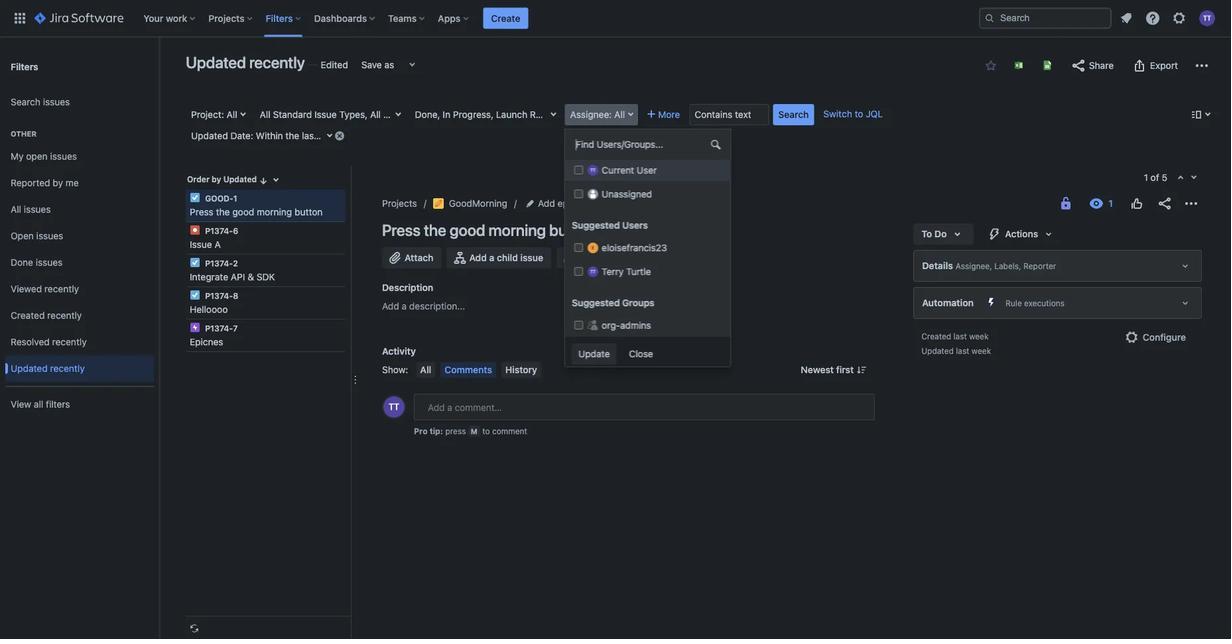 Task type: describe. For each thing, give the bounding box(es) containing it.
create
[[491, 13, 521, 24]]

vote options: no one has voted for this issue yet. image
[[1129, 196, 1145, 212]]

created recently
[[11, 310, 82, 321]]

comment
[[492, 427, 527, 436]]

1 up users on the right of the page
[[646, 198, 650, 209]]

work
[[166, 13, 187, 24]]

next issue 'p1374-6' ( type 'j' ) image
[[1189, 173, 1200, 183]]

1 horizontal spatial the
[[286, 130, 299, 141]]

bug image
[[190, 225, 200, 236]]

a for description...
[[402, 301, 407, 312]]

view all filters
[[11, 399, 70, 410]]

project:
[[191, 109, 224, 120]]

5
[[1162, 172, 1168, 183]]

dashboards button
[[310, 8, 380, 29]]

newest first button
[[793, 362, 875, 378]]

1 horizontal spatial small image
[[986, 60, 997, 71]]

issues for open issues
[[36, 231, 63, 242]]

other
[[11, 130, 37, 138]]

last for updated
[[956, 346, 970, 356]]

2
[[233, 259, 238, 268]]

primary element
[[8, 0, 979, 37]]

task image for press the good morning button
[[190, 192, 200, 203]]

projects for 'projects' link at the top of page
[[382, 198, 417, 209]]

configure
[[1143, 332, 1186, 343]]

tip:
[[430, 427, 443, 436]]

actions button
[[979, 224, 1065, 245]]

help image
[[1145, 10, 1161, 26]]

description
[[382, 282, 433, 293]]

suggested for suggested users
[[572, 220, 620, 231]]

resolved
[[11, 337, 50, 348]]

your work
[[143, 13, 187, 24]]

current user
[[602, 165, 657, 176]]

of
[[1151, 172, 1160, 183]]

sub-
[[383, 109, 404, 120]]

updated recently inside updated recently link
[[11, 363, 85, 374]]

standard
[[273, 109, 312, 120]]

export button
[[1125, 55, 1185, 76]]

issues for all issues
[[24, 204, 51, 215]]

launched,
[[561, 109, 606, 120]]

created recently link
[[5, 303, 154, 329]]

all button
[[416, 362, 435, 378]]

sdk
[[257, 272, 275, 283]]

done issues
[[11, 257, 63, 268]]

issue a
[[190, 239, 221, 250]]

0 vertical spatial morning
[[257, 207, 292, 218]]

user
[[637, 165, 657, 176]]

other group
[[5, 115, 154, 386]]

all issues link
[[5, 196, 154, 223]]

share link
[[1064, 55, 1121, 76]]

8
[[233, 291, 238, 301]]

updated down project:
[[191, 130, 228, 141]]

comments button
[[441, 362, 496, 378]]

good-1 link
[[614, 196, 650, 212]]

projects for projects dropdown button
[[209, 13, 245, 24]]

sidebar navigation image
[[145, 53, 174, 80]]

view all filters link
[[5, 391, 154, 418]]

pro tip: press m to comment
[[414, 427, 527, 436]]

issues for search issues
[[43, 97, 70, 108]]

progress,
[[453, 109, 494, 120]]

first
[[836, 365, 854, 376]]

org-
[[602, 320, 620, 331]]

1 vertical spatial press
[[382, 221, 421, 240]]

integrate api & sdk
[[190, 272, 275, 283]]

updated recently link
[[5, 356, 154, 382]]

me
[[66, 178, 79, 189]]

apps button
[[434, 8, 474, 29]]

press
[[445, 427, 466, 436]]

1 left remove criteria icon
[[320, 130, 324, 141]]

all right 'assignee:'
[[615, 109, 625, 120]]

viewed recently link
[[5, 276, 154, 303]]

apps
[[438, 13, 461, 24]]

1 down order by updated "link"
[[233, 194, 237, 203]]

1 horizontal spatial good
[[450, 221, 485, 240]]

teams
[[388, 13, 417, 24]]

banner containing your work
[[0, 0, 1231, 37]]

epicnes
[[190, 337, 223, 348]]

close link
[[622, 344, 660, 366]]

save as
[[361, 59, 394, 70]]

0 vertical spatial updated recently
[[186, 53, 305, 72]]

newest
[[801, 365, 834, 376]]

reported by me link
[[5, 170, 154, 196]]

as
[[385, 59, 394, 70]]

actions
[[1005, 229, 1038, 240]]

p1374- for integrate api & sdk
[[205, 259, 233, 268]]

recently for resolved recently link
[[52, 337, 87, 348]]

updated inside created last week updated last week
[[922, 346, 954, 356]]

within
[[256, 130, 283, 141]]

eloisefrancis23
[[602, 243, 667, 253]]

details element
[[914, 250, 1202, 282]]

history button
[[502, 362, 541, 378]]

users
[[622, 220, 648, 231]]

suggested users
[[572, 220, 648, 231]]

not available - this is the first issue image
[[1176, 173, 1186, 184]]

assignee,
[[956, 261, 992, 271]]

to inside dropdown button
[[632, 109, 642, 120]]

viewed
[[11, 284, 42, 295]]

1 vertical spatial filters
[[11, 61, 38, 72]]

all inside "all issues" link
[[11, 204, 21, 215]]

to do
[[922, 229, 947, 240]]

projects link
[[382, 196, 417, 212]]

filters inside popup button
[[266, 13, 293, 24]]

search for search
[[778, 109, 809, 120]]

goodmorning link
[[433, 196, 508, 212]]

automation element
[[914, 287, 1202, 319]]

0 horizontal spatial issue
[[190, 239, 212, 250]]

task image
[[190, 290, 200, 301]]

p1374-7
[[203, 324, 238, 333]]

rule
[[1006, 299, 1022, 308]]

0 vertical spatial to
[[855, 108, 864, 119]]

ready,
[[530, 109, 559, 120]]

open
[[26, 151, 48, 162]]

history
[[506, 365, 537, 376]]

open
[[11, 231, 34, 242]]

share image
[[1157, 196, 1173, 212]]

add epic
[[538, 198, 576, 209]]

all issues
[[11, 204, 51, 215]]

appswitcher icon image
[[12, 10, 28, 26]]

by for reported
[[53, 178, 63, 189]]

0 horizontal spatial good-
[[205, 194, 233, 203]]

order by updated
[[187, 175, 257, 184]]

recently for "viewed recently" link
[[44, 284, 79, 295]]

edited
[[321, 59, 348, 70]]

done,                                 in progress,                                 launch ready,                                 launched,                                 test,                                 to do button
[[410, 104, 657, 125]]

0 vertical spatial week
[[326, 130, 349, 141]]

done issues link
[[5, 249, 154, 276]]

comments
[[445, 365, 492, 376]]

task image for integrate api & sdk
[[190, 257, 200, 268]]



Task type: vqa. For each thing, say whether or not it's contained in the screenshot.
Actions
yes



Task type: locate. For each thing, give the bounding box(es) containing it.
press the good morning button
[[190, 207, 323, 218], [382, 221, 595, 240]]

recently down "viewed recently" link
[[47, 310, 82, 321]]

filters right projects dropdown button
[[266, 13, 293, 24]]

None checkbox
[[574, 190, 583, 198], [574, 244, 583, 252], [574, 267, 583, 276], [574, 190, 583, 198], [574, 244, 583, 252], [574, 267, 583, 276]]

all left sub- at the left top
[[370, 109, 381, 120]]

good down goodmorning link on the top of the page
[[450, 221, 485, 240]]

recently for updated recently link in the left of the page
[[50, 363, 85, 374]]

to right m
[[483, 427, 490, 436]]

1 vertical spatial search
[[778, 109, 809, 120]]

recently up created recently on the left of the page
[[44, 284, 79, 295]]

0 horizontal spatial filters
[[11, 61, 38, 72]]

1 left of
[[1144, 172, 1148, 183]]

small image right order by updated at the left of the page
[[258, 176, 269, 186]]

created inside the other group
[[11, 310, 45, 321]]

p1374- for helloooo
[[205, 291, 233, 301]]

by
[[212, 175, 221, 184], [53, 178, 63, 189]]

0 horizontal spatial a
[[402, 301, 407, 312]]

0 vertical spatial suggested
[[572, 220, 620, 231]]

good up 6
[[232, 207, 254, 218]]

done
[[11, 257, 33, 268]]

all up date:
[[227, 109, 237, 120]]

link
[[579, 252, 597, 263]]

order
[[187, 175, 210, 184]]

updated date: within the last 1 week
[[191, 130, 349, 141]]

issues inside "link"
[[36, 231, 63, 242]]

0 horizontal spatial types,
[[339, 109, 368, 120]]

1 horizontal spatial by
[[212, 175, 221, 184]]

small image
[[986, 60, 997, 71], [258, 176, 269, 186]]

story,
[[527, 109, 552, 120]]

p1374-6
[[203, 226, 238, 236]]

2 task from the left
[[554, 109, 574, 120]]

types, right in
[[451, 109, 479, 120]]

issue right child
[[521, 252, 543, 263]]

0 horizontal spatial to
[[632, 109, 642, 120]]

created
[[11, 310, 45, 321], [922, 332, 952, 341]]

date:
[[231, 130, 253, 141]]

1 vertical spatial last
[[954, 332, 967, 341]]

task image
[[190, 192, 200, 203], [190, 257, 200, 268]]

all inside all button
[[420, 365, 431, 376]]

0 vertical spatial the
[[286, 130, 299, 141]]

0 horizontal spatial press
[[190, 207, 214, 218]]

1 vertical spatial suggested
[[572, 298, 620, 309]]

good-1
[[203, 194, 237, 203], [614, 198, 650, 209]]

suggested
[[572, 220, 620, 231], [572, 298, 620, 309]]

issue up terry
[[600, 252, 623, 263]]

more
[[658, 109, 680, 120]]

p1374- for issue a
[[205, 226, 233, 236]]

1
[[320, 130, 324, 141], [1144, 172, 1148, 183], [233, 194, 237, 203], [646, 198, 650, 209]]

switch
[[824, 108, 852, 119]]

menu bar
[[414, 362, 544, 378]]

filters up search issues
[[11, 61, 38, 72]]

1 issue from the left
[[521, 252, 543, 263]]

0 horizontal spatial small image
[[258, 176, 269, 186]]

0 vertical spatial add
[[538, 198, 555, 209]]

1 vertical spatial button
[[549, 221, 595, 240]]

0 horizontal spatial add
[[382, 301, 399, 312]]

recently down resolved recently link
[[50, 363, 85, 374]]

child
[[497, 252, 518, 263]]

by right order
[[212, 175, 221, 184]]

press the good morning button up 6
[[190, 207, 323, 218]]

p1374-2
[[203, 259, 238, 268]]

suggested up "org-"
[[572, 298, 620, 309]]

0 vertical spatial filters
[[266, 13, 293, 24]]

good- down order by updated at the left of the page
[[205, 194, 233, 203]]

Add a comment… field
[[414, 394, 875, 421]]

task left in
[[404, 109, 423, 120]]

Search field
[[979, 8, 1112, 29]]

2 horizontal spatial add
[[538, 198, 555, 209]]

2 types, from the left
[[451, 109, 479, 120]]

close
[[629, 349, 653, 360]]

all right show:
[[420, 365, 431, 376]]

0 vertical spatial last
[[302, 130, 317, 141]]

1 horizontal spatial search
[[778, 109, 809, 120]]

add for add a child issue
[[469, 252, 487, 263]]

suggested up link issue button
[[572, 220, 620, 231]]

search inside search button
[[778, 109, 809, 120]]

2 vertical spatial last
[[956, 346, 970, 356]]

created for created last week updated last week
[[922, 332, 952, 341]]

to left jql
[[855, 108, 864, 119]]

viewed recently
[[11, 284, 79, 295]]

show:
[[382, 365, 408, 376]]

add down description
[[382, 301, 399, 312]]

to
[[632, 109, 642, 120], [922, 229, 932, 240]]

reported by me
[[11, 178, 79, 189]]

issue down "bug" image
[[190, 239, 212, 250]]

1 vertical spatial projects
[[382, 198, 417, 209]]

2 horizontal spatial the
[[424, 221, 446, 240]]

1 vertical spatial the
[[216, 207, 230, 218]]

banner
[[0, 0, 1231, 37]]

a left child
[[489, 252, 495, 263]]

created down viewed
[[11, 310, 45, 321]]

notifications image
[[1119, 10, 1135, 26]]

1 vertical spatial to
[[922, 229, 932, 240]]

projects
[[209, 13, 245, 24], [382, 198, 417, 209]]

add a child issue
[[469, 252, 543, 263]]

filters
[[46, 399, 70, 410]]

assignee:
[[570, 109, 612, 120]]

1 horizontal spatial projects
[[382, 198, 417, 209]]

1 task image from the top
[[190, 192, 200, 203]]

good-1 down order by updated at the left of the page
[[203, 194, 237, 203]]

press down 'projects' link at the top of page
[[382, 221, 421, 240]]

recently for the created recently link
[[47, 310, 82, 321]]

0 horizontal spatial the
[[216, 207, 230, 218]]

search image
[[985, 13, 995, 24]]

types, up remove criteria icon
[[339, 109, 368, 120]]

add inside button
[[469, 252, 487, 263]]

updated down projects dropdown button
[[186, 53, 246, 72]]

press
[[190, 207, 214, 218], [382, 221, 421, 240]]

to do button
[[914, 224, 974, 245]]

1 vertical spatial press the good morning button
[[382, 221, 595, 240]]

p1374-
[[205, 226, 233, 236], [205, 259, 233, 268], [205, 291, 233, 301], [205, 324, 233, 333]]

integrate
[[190, 272, 228, 283]]

open in google sheets image
[[1042, 60, 1053, 71]]

turtle
[[626, 266, 651, 277]]

good- up users on the right of the page
[[614, 198, 646, 209]]

newest first
[[801, 365, 854, 376]]

updated inside the other group
[[11, 363, 48, 374]]

add a description...
[[382, 301, 465, 312]]

api
[[231, 272, 245, 283]]

1 horizontal spatial press
[[382, 221, 421, 240]]

terry turtle
[[602, 266, 651, 277]]

do inside dropdown button
[[935, 229, 947, 240]]

projects inside dropdown button
[[209, 13, 245, 24]]

0 vertical spatial projects
[[209, 13, 245, 24]]

the up p1374-6
[[216, 207, 230, 218]]

search button
[[773, 104, 814, 125]]

launch
[[496, 109, 528, 120]]

do inside dropdown button
[[644, 109, 657, 120]]

2 p1374- from the top
[[205, 259, 233, 268]]

add left epic in the left of the page
[[538, 198, 555, 209]]

morning up child
[[489, 221, 546, 240]]

1 horizontal spatial created
[[922, 332, 952, 341]]

open in microsoft excel image
[[1014, 60, 1024, 71]]

press up "bug" image
[[190, 207, 214, 218]]

1 vertical spatial created
[[922, 332, 952, 341]]

all up open
[[11, 204, 21, 215]]

unassigned
[[602, 189, 652, 200]]

issue left progress,
[[426, 109, 448, 120]]

1 horizontal spatial types,
[[451, 109, 479, 120]]

jql
[[866, 108, 883, 119]]

0 horizontal spatial issue
[[521, 252, 543, 263]]

configure link
[[1117, 327, 1194, 348]]

2 vertical spatial add
[[382, 301, 399, 312]]

by left me
[[53, 178, 63, 189]]

0 horizontal spatial good-1
[[203, 194, 237, 203]]

1 horizontal spatial good-
[[614, 198, 646, 209]]

to up 'details'
[[922, 229, 932, 240]]

add epic button
[[524, 196, 580, 212]]

epic image
[[190, 322, 200, 333]]

task image down order
[[190, 192, 200, 203]]

created inside created last week updated last week
[[922, 332, 952, 341]]

org-admins
[[602, 320, 651, 331]]

done,
[[415, 109, 440, 120]]

search for search issues
[[11, 97, 40, 108]]

0 horizontal spatial morning
[[257, 207, 292, 218]]

resolved recently
[[11, 337, 87, 348]]

p1374- up a
[[205, 226, 233, 236]]

issue inside button
[[600, 252, 623, 263]]

projects button
[[205, 8, 258, 29]]

export
[[1150, 60, 1178, 71]]

0 vertical spatial good
[[232, 207, 254, 218]]

a inside button
[[489, 252, 495, 263]]

1 vertical spatial to
[[483, 427, 490, 436]]

all
[[34, 399, 43, 410]]

1 vertical spatial do
[[935, 229, 947, 240]]

all up within
[[260, 109, 271, 120]]

1 task from the left
[[404, 109, 423, 120]]

recently down the created recently link
[[52, 337, 87, 348]]

1 horizontal spatial updated recently
[[186, 53, 305, 72]]

my
[[11, 151, 24, 162]]

0 vertical spatial do
[[644, 109, 657, 120]]

None checkbox
[[574, 166, 583, 175], [574, 321, 583, 330], [574, 166, 583, 175], [574, 321, 583, 330]]

add left child
[[469, 252, 487, 263]]

2 task image from the top
[[190, 257, 200, 268]]

1 vertical spatial small image
[[258, 176, 269, 186]]

1 vertical spatial add
[[469, 252, 487, 263]]

morning down order by updated "link"
[[257, 207, 292, 218]]

attach button
[[382, 247, 442, 269]]

updated inside "link"
[[223, 175, 257, 184]]

jira software image
[[35, 10, 124, 26], [35, 10, 124, 26]]

small image inside order by updated "link"
[[258, 176, 269, 186]]

test,
[[608, 109, 629, 120]]

1 vertical spatial task image
[[190, 257, 200, 268]]

actions image
[[1184, 196, 1200, 212]]

issues
[[43, 97, 70, 108], [50, 151, 77, 162], [24, 204, 51, 215], [36, 231, 63, 242], [36, 257, 63, 268]]

p1374- up integrate
[[205, 259, 233, 268]]

1 suggested from the top
[[572, 220, 620, 231]]

search up other in the left of the page
[[11, 97, 40, 108]]

task right story,
[[554, 109, 574, 120]]

2 horizontal spatial issue
[[426, 109, 448, 120]]

1 horizontal spatial do
[[935, 229, 947, 240]]

None submit
[[572, 344, 616, 365]]

settings image
[[1172, 10, 1188, 26]]

epic,
[[504, 109, 525, 120]]

1 horizontal spatial task
[[554, 109, 574, 120]]

updated down "automation"
[[922, 346, 954, 356]]

more button
[[642, 104, 686, 125]]

labels,
[[995, 261, 1022, 271]]

to right test,
[[632, 109, 642, 120]]

attach
[[405, 252, 434, 263]]

0 horizontal spatial good
[[232, 207, 254, 218]]

last for the
[[302, 130, 317, 141]]

1 horizontal spatial press the good morning button
[[382, 221, 595, 240]]

p1374- for epicnes
[[205, 324, 233, 333]]

pro
[[414, 427, 428, 436]]

0 horizontal spatial created
[[11, 310, 45, 321]]

updated recently
[[186, 53, 305, 72], [11, 363, 85, 374]]

small image left open in microsoft excel icon on the right of the page
[[986, 60, 997, 71]]

last
[[302, 130, 317, 141], [954, 332, 967, 341], [956, 346, 970, 356]]

add inside popup button
[[538, 198, 555, 209]]

updated recently down projects dropdown button
[[186, 53, 305, 72]]

1 vertical spatial good
[[450, 221, 485, 240]]

0 horizontal spatial by
[[53, 178, 63, 189]]

save as button
[[355, 54, 401, 76]]

0 vertical spatial task image
[[190, 192, 200, 203]]

0 horizontal spatial to
[[483, 427, 490, 436]]

by for order
[[212, 175, 221, 184]]

1 p1374- from the top
[[205, 226, 233, 236]]

your profile and settings image
[[1200, 10, 1216, 26]]

created for created recently
[[11, 310, 45, 321]]

menu bar containing all
[[414, 362, 544, 378]]

0 vertical spatial to
[[632, 109, 642, 120]]

created last week updated last week
[[922, 332, 991, 356]]

0 vertical spatial created
[[11, 310, 45, 321]]

profile image of terry turtle image
[[384, 397, 405, 418]]

dashboards
[[314, 13, 367, 24]]

0 horizontal spatial do
[[644, 109, 657, 120]]

updated recently down resolved recently
[[11, 363, 85, 374]]

4 p1374- from the top
[[205, 324, 233, 333]]

issue inside button
[[521, 252, 543, 263]]

2 issue from the left
[[600, 252, 623, 263]]

link issue
[[579, 252, 623, 263]]

good-1 up users on the right of the page
[[614, 198, 650, 209]]

Search issues using keywords text field
[[690, 104, 769, 125]]

1 horizontal spatial issue
[[600, 252, 623, 263]]

updated right order
[[223, 175, 257, 184]]

0 vertical spatial press the good morning button
[[190, 207, 323, 218]]

executions
[[1025, 299, 1065, 308]]

filters
[[266, 13, 293, 24], [11, 61, 38, 72]]

0 vertical spatial search
[[11, 97, 40, 108]]

3 p1374- from the top
[[205, 291, 233, 301]]

press the good morning button down goodmorning
[[382, 221, 595, 240]]

1 vertical spatial week
[[970, 332, 989, 341]]

1 of 5
[[1144, 172, 1168, 183]]

1 horizontal spatial button
[[549, 221, 595, 240]]

a for child
[[489, 252, 495, 263]]

1 vertical spatial a
[[402, 301, 407, 312]]

updated down resolved
[[11, 363, 48, 374]]

1 vertical spatial updated recently
[[11, 363, 85, 374]]

1 horizontal spatial to
[[855, 108, 864, 119]]

created down "automation"
[[922, 332, 952, 341]]

resolved recently link
[[5, 329, 154, 356]]

search
[[11, 97, 40, 108], [778, 109, 809, 120]]

task image up integrate
[[190, 257, 200, 268]]

p1374- up helloooo
[[205, 291, 233, 301]]

search left "switch" on the top
[[778, 109, 809, 120]]

projects right work
[[209, 13, 245, 24]]

2 vertical spatial the
[[424, 221, 446, 240]]

projects left goodmorning 'image'
[[382, 198, 417, 209]]

search inside search issues link
[[11, 97, 40, 108]]

0 vertical spatial press
[[190, 207, 214, 218]]

1 horizontal spatial to
[[922, 229, 932, 240]]

p1374- up epicnes
[[205, 324, 233, 333]]

the down goodmorning 'image'
[[424, 221, 446, 240]]

assignee: all
[[570, 109, 625, 120]]

1 types, from the left
[[339, 109, 368, 120]]

suggested users element
[[565, 238, 731, 284]]

my open issues
[[11, 151, 77, 162]]

0 horizontal spatial projects
[[209, 13, 245, 24]]

2 suggested from the top
[[572, 298, 620, 309]]

2 vertical spatial week
[[972, 346, 991, 356]]

0 horizontal spatial task
[[404, 109, 423, 120]]

1 horizontal spatial good-1
[[614, 198, 650, 209]]

view
[[11, 399, 31, 410]]

do up 'details'
[[935, 229, 947, 240]]

0 horizontal spatial search
[[11, 97, 40, 108]]

1 horizontal spatial issue
[[315, 109, 337, 120]]

0 vertical spatial small image
[[986, 60, 997, 71]]

0 horizontal spatial updated recently
[[11, 363, 85, 374]]

do left more at right
[[644, 109, 657, 120]]

goodmorning image
[[433, 198, 444, 209]]

teams button
[[384, 8, 430, 29]]

1 horizontal spatial add
[[469, 252, 487, 263]]

share
[[1089, 60, 1114, 71]]

the down "standard"
[[286, 130, 299, 141]]

add for add a description...
[[382, 301, 399, 312]]

switch to jql
[[824, 108, 883, 119]]

1 vertical spatial morning
[[489, 221, 546, 240]]

suggested for suggested groups
[[572, 298, 620, 309]]

0 vertical spatial button
[[295, 207, 323, 218]]

issue up remove criteria icon
[[315, 109, 337, 120]]

add for add epic
[[538, 198, 555, 209]]

a down description
[[402, 301, 407, 312]]

remove criteria image
[[334, 130, 345, 141]]

0 vertical spatial a
[[489, 252, 495, 263]]

default image
[[710, 139, 721, 150]]

newest first image
[[857, 365, 867, 376]]

by inside "link"
[[212, 175, 221, 184]]

by inside the other group
[[53, 178, 63, 189]]

0 horizontal spatial button
[[295, 207, 323, 218]]

1 horizontal spatial filters
[[266, 13, 293, 24]]

Find Users/Groups... field
[[572, 135, 724, 154]]

m
[[471, 427, 478, 436]]

open issues
[[11, 231, 63, 242]]

1 horizontal spatial a
[[489, 252, 495, 263]]

0 horizontal spatial press the good morning button
[[190, 207, 323, 218]]

to inside dropdown button
[[922, 229, 932, 240]]

issues for done issues
[[36, 257, 63, 268]]

recently down filters popup button
[[249, 53, 305, 72]]

1 horizontal spatial morning
[[489, 221, 546, 240]]

6
[[233, 226, 238, 236]]



